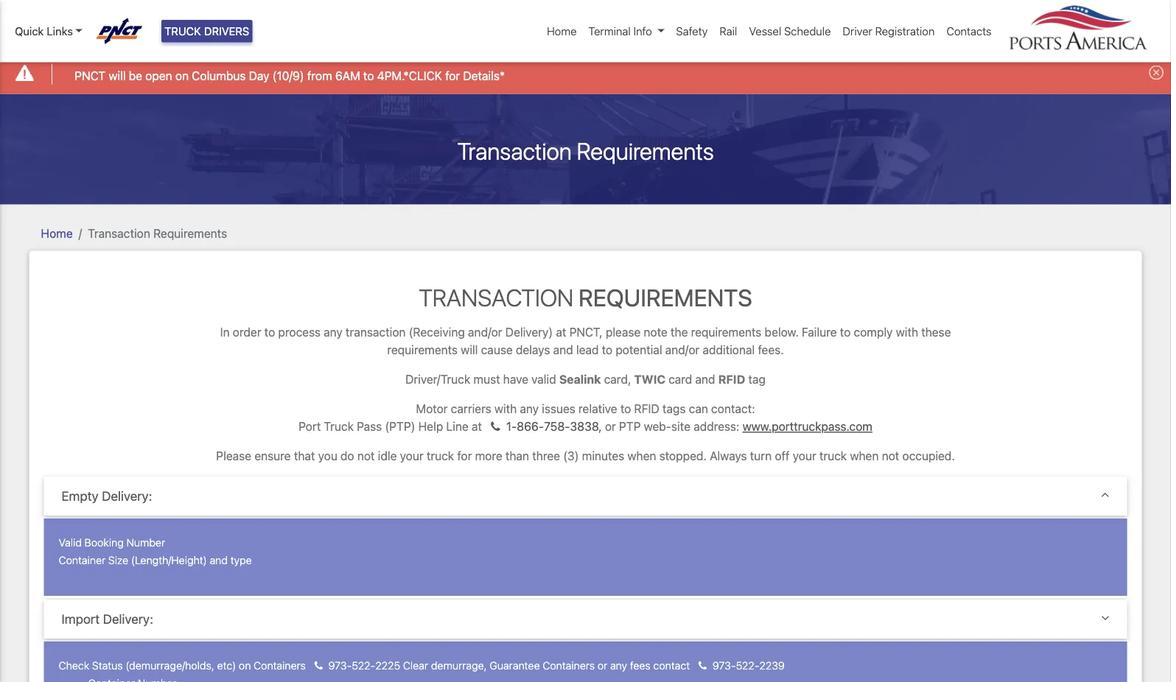Task type: locate. For each thing, give the bounding box(es) containing it.
than
[[505, 449, 529, 463]]

contact:
[[711, 402, 755, 416]]

stopped.
[[659, 449, 707, 463]]

,
[[599, 420, 602, 434]]

1 vertical spatial truck
[[324, 420, 354, 434]]

not right do
[[357, 449, 375, 463]]

1 973- from the left
[[328, 659, 352, 672]]

1 horizontal spatial any
[[520, 402, 539, 416]]

0 horizontal spatial phone image
[[314, 661, 323, 671]]

522-
[[352, 659, 375, 672], [736, 659, 759, 672]]

home link
[[541, 17, 583, 45], [41, 226, 73, 240]]

empty delivery: link
[[62, 489, 1110, 504]]

1 horizontal spatial truck
[[324, 420, 354, 434]]

and
[[553, 343, 573, 357], [695, 373, 715, 387], [210, 554, 228, 567]]

1 vertical spatial at
[[472, 420, 482, 434]]

your right off
[[793, 449, 816, 463]]

0 horizontal spatial your
[[400, 449, 424, 463]]

0 horizontal spatial with
[[495, 402, 517, 416]]

0 vertical spatial on
[[175, 69, 189, 83]]

0 horizontal spatial will
[[109, 69, 126, 83]]

for left the more
[[457, 449, 472, 463]]

twic
[[634, 373, 665, 387]]

to inside motor carriers with any issues relative to rfid tags can contact: port truck pass (ptp) help line at
[[620, 402, 631, 416]]

0 horizontal spatial not
[[357, 449, 375, 463]]

1 horizontal spatial and
[[553, 343, 573, 357]]

clear demurrage, guarantee containers or any fees contact
[[400, 659, 693, 672]]

quick links link
[[15, 23, 82, 39]]

you
[[318, 449, 337, 463]]

2 horizontal spatial any
[[610, 659, 627, 672]]

on right open
[[175, 69, 189, 83]]

do
[[341, 449, 354, 463]]

0 vertical spatial transaction requirements
[[457, 137, 714, 165]]

your right idle
[[400, 449, 424, 463]]

and/or up 'cause'
[[468, 325, 502, 339]]

your
[[400, 449, 424, 463], [793, 449, 816, 463]]

quick links
[[15, 25, 73, 38]]

0 horizontal spatial requirements
[[387, 343, 458, 357]]

rfid up the "web-" at the right bottom
[[634, 402, 659, 416]]

2 when from the left
[[850, 449, 879, 463]]

tab list
[[44, 477, 1127, 682]]

when down www.porttruckpass.com
[[850, 449, 879, 463]]

0 horizontal spatial truck
[[427, 449, 454, 463]]

at inside motor carriers with any issues relative to rfid tags can contact: port truck pass (ptp) help line at
[[472, 420, 482, 434]]

with up 1-
[[495, 402, 517, 416]]

0 vertical spatial will
[[109, 69, 126, 83]]

any inside motor carriers with any issues relative to rfid tags can contact: port truck pass (ptp) help line at
[[520, 402, 539, 416]]

0 vertical spatial home
[[547, 25, 577, 38]]

973-522-2225
[[326, 659, 400, 672]]

tab list containing empty delivery:
[[44, 477, 1127, 682]]

1 vertical spatial will
[[461, 343, 478, 357]]

delivery)
[[505, 325, 553, 339]]

phone image inside 1-866-758-3838 link
[[491, 421, 500, 433]]

1 horizontal spatial truck
[[819, 449, 847, 463]]

1 522- from the left
[[352, 659, 375, 672]]

containers down import delivery: link
[[543, 659, 595, 672]]

phone image
[[491, 421, 500, 433], [314, 661, 323, 671]]

rfid inside motor carriers with any issues relative to rfid tags can contact: port truck pass (ptp) help line at
[[634, 402, 659, 416]]

and left type
[[210, 554, 228, 567]]

1 horizontal spatial home
[[547, 25, 577, 38]]

1 vertical spatial with
[[495, 402, 517, 416]]

0 vertical spatial at
[[556, 325, 566, 339]]

help
[[418, 420, 443, 434]]

0 horizontal spatial when
[[628, 449, 656, 463]]

phone image for 973-522-2225
[[314, 661, 323, 671]]

any left fees
[[610, 659, 627, 672]]

2 973- from the left
[[713, 659, 736, 672]]

will left be
[[109, 69, 126, 83]]

0 vertical spatial transaction
[[457, 137, 572, 165]]

1 horizontal spatial phone image
[[491, 421, 500, 433]]

522- left clear
[[352, 659, 375, 672]]

phone image inside 973-522-2225 link
[[314, 661, 323, 671]]

1 horizontal spatial requirements
[[691, 325, 762, 339]]

etc)
[[217, 659, 236, 672]]

0 vertical spatial for
[[445, 69, 460, 83]]

0 vertical spatial and
[[553, 343, 573, 357]]

contact
[[653, 659, 690, 672]]

lead
[[576, 343, 599, 357]]

on right etc)
[[239, 659, 251, 672]]

truck down www.porttruckpass.com link
[[819, 449, 847, 463]]

1 horizontal spatial at
[[556, 325, 566, 339]]

any
[[324, 325, 343, 339], [520, 402, 539, 416], [610, 659, 627, 672]]

1 vertical spatial phone image
[[314, 661, 323, 671]]

to right 6am
[[363, 69, 374, 83]]

to
[[363, 69, 374, 83], [264, 325, 275, 339], [840, 325, 851, 339], [602, 343, 613, 357], [620, 402, 631, 416]]

safety link
[[670, 17, 714, 45]]

0 horizontal spatial containers
[[254, 659, 306, 672]]

2 horizontal spatial and
[[695, 373, 715, 387]]

columbus
[[192, 69, 246, 83]]

empty delivery: tab panel
[[44, 519, 1127, 599]]

or right ,
[[605, 420, 616, 434]]

0 vertical spatial requirements
[[577, 137, 714, 165]]

1 vertical spatial for
[[457, 449, 472, 463]]

(ptp)
[[385, 420, 415, 434]]

phone image left 973-522-2225
[[314, 661, 323, 671]]

delivery: right empty
[[102, 489, 152, 504]]

973- right phone image
[[713, 659, 736, 672]]

when down ptp
[[628, 449, 656, 463]]

phone image left 1-
[[491, 421, 500, 433]]

port
[[299, 420, 321, 434]]

truck
[[164, 25, 201, 38], [324, 420, 354, 434]]

type
[[230, 554, 252, 567]]

1 horizontal spatial rfid
[[718, 373, 745, 387]]

rfid
[[718, 373, 745, 387], [634, 402, 659, 416]]

www.porttruckpass.com
[[743, 420, 873, 434]]

will
[[109, 69, 126, 83], [461, 343, 478, 357]]

always
[[710, 449, 747, 463]]

973- left 2225
[[328, 659, 352, 672]]

1 vertical spatial delivery:
[[103, 612, 153, 627]]

with left these
[[896, 325, 918, 339]]

1 horizontal spatial not
[[882, 449, 899, 463]]

1 vertical spatial home link
[[41, 226, 73, 240]]

not
[[357, 449, 375, 463], [882, 449, 899, 463]]

on inside alert
[[175, 69, 189, 83]]

failure
[[802, 325, 837, 339]]

for left details*
[[445, 69, 460, 83]]

or inside tab panel
[[598, 659, 608, 672]]

0 vertical spatial home link
[[541, 17, 583, 45]]

1 horizontal spatial on
[[239, 659, 251, 672]]

to up ptp
[[620, 402, 631, 416]]

containers right etc)
[[254, 659, 306, 672]]

2 vertical spatial any
[[610, 659, 627, 672]]

1 vertical spatial any
[[520, 402, 539, 416]]

1 horizontal spatial 973-
[[713, 659, 736, 672]]

status
[[92, 659, 123, 672]]

973-
[[328, 659, 352, 672], [713, 659, 736, 672]]

1 vertical spatial or
[[598, 659, 608, 672]]

must
[[474, 373, 500, 387]]

0 horizontal spatial on
[[175, 69, 189, 83]]

1-
[[506, 420, 517, 434]]

with inside motor carriers with any issues relative to rfid tags can contact: port truck pass (ptp) help line at
[[495, 402, 517, 416]]

0 vertical spatial or
[[605, 420, 616, 434]]

requirements
[[577, 137, 714, 165], [153, 226, 227, 240], [579, 283, 752, 311]]

2 522- from the left
[[736, 659, 759, 672]]

any inside in order to process any transaction (receiving and/or delivery) at pnct, please note the requirements below. failure to comply with these requirements will cause delays and lead to potential and/or additional fees.
[[324, 325, 343, 339]]

process
[[278, 325, 321, 339]]

on for etc)
[[239, 659, 251, 672]]

truck left drivers
[[164, 25, 201, 38]]

at left pnct,
[[556, 325, 566, 339]]

truck down help
[[427, 449, 454, 463]]

1-866-758-3838 link
[[485, 420, 599, 434]]

not left occupied.
[[882, 449, 899, 463]]

1 horizontal spatial home link
[[541, 17, 583, 45]]

0 horizontal spatial rfid
[[634, 402, 659, 416]]

delays
[[516, 343, 550, 357]]

0 vertical spatial with
[[896, 325, 918, 339]]

empty
[[62, 489, 99, 504]]

on
[[175, 69, 189, 83], [239, 659, 251, 672]]

1 horizontal spatial 522-
[[736, 659, 759, 672]]

delivery: right import
[[103, 612, 153, 627]]

import
[[62, 612, 100, 627]]

1 horizontal spatial your
[[793, 449, 816, 463]]

ptp
[[619, 420, 641, 434]]

occupied.
[[902, 449, 955, 463]]

0 horizontal spatial 522-
[[352, 659, 375, 672]]

973-522-2225 link
[[309, 659, 400, 672]]

1 vertical spatial and/or
[[665, 343, 700, 357]]

in order to process any transaction (receiving and/or delivery) at pnct, please note the requirements below. failure to comply with these requirements will cause delays and lead to potential and/or additional fees.
[[220, 325, 951, 357]]

1 vertical spatial transaction
[[88, 226, 150, 240]]

have
[[503, 373, 528, 387]]

2 vertical spatial transaction
[[419, 283, 574, 311]]

contacts link
[[941, 17, 998, 45]]

0 horizontal spatial home
[[41, 226, 73, 240]]

1 not from the left
[[357, 449, 375, 463]]

will left 'cause'
[[461, 343, 478, 357]]

1 horizontal spatial containers
[[543, 659, 595, 672]]

1 vertical spatial on
[[239, 659, 251, 672]]

to right order
[[264, 325, 275, 339]]

and right card
[[695, 373, 715, 387]]

973- for 973-522-2239
[[713, 659, 736, 672]]

driver registration
[[843, 25, 935, 38]]

three
[[532, 449, 560, 463]]

1 vertical spatial and
[[695, 373, 715, 387]]

truck inside truck drivers link
[[164, 25, 201, 38]]

1 vertical spatial rfid
[[634, 402, 659, 416]]

(length/height)
[[131, 554, 207, 567]]

pnct will be open on columbus day (10/9) from 6am to 4pm.*click for details*
[[75, 69, 505, 83]]

1 horizontal spatial when
[[850, 449, 879, 463]]

potential
[[616, 343, 662, 357]]

2 truck from the left
[[819, 449, 847, 463]]

0 vertical spatial any
[[324, 325, 343, 339]]

and left lead
[[553, 343, 573, 357]]

0 vertical spatial requirements
[[691, 325, 762, 339]]

1 horizontal spatial with
[[896, 325, 918, 339]]

please
[[216, 449, 251, 463]]

transaction requirements
[[457, 137, 714, 165], [88, 226, 227, 240], [419, 283, 752, 311]]

1 truck from the left
[[427, 449, 454, 463]]

0 vertical spatial truck
[[164, 25, 201, 38]]

with inside in order to process any transaction (receiving and/or delivery) at pnct, please note the requirements below. failure to comply with these requirements will cause delays and lead to potential and/or additional fees.
[[896, 325, 918, 339]]

transaction
[[346, 325, 406, 339]]

and/or down the
[[665, 343, 700, 357]]

for
[[445, 69, 460, 83], [457, 449, 472, 463]]

0 horizontal spatial and
[[210, 554, 228, 567]]

info
[[633, 25, 652, 38]]

2 vertical spatial transaction requirements
[[419, 283, 752, 311]]

973-522-2239
[[710, 659, 785, 672]]

from
[[307, 69, 332, 83]]

drivers
[[204, 25, 249, 38]]

2 vertical spatial and
[[210, 554, 228, 567]]

check
[[59, 659, 89, 672]]

requirements down (receiving
[[387, 343, 458, 357]]

0 vertical spatial phone image
[[491, 421, 500, 433]]

0 horizontal spatial truck
[[164, 25, 201, 38]]

0 horizontal spatial any
[[324, 325, 343, 339]]

0 horizontal spatial 973-
[[328, 659, 352, 672]]

or
[[605, 420, 616, 434], [598, 659, 608, 672]]

or left fees
[[598, 659, 608, 672]]

any up 866-
[[520, 402, 539, 416]]

address:
[[694, 420, 740, 434]]

at down carriers
[[472, 420, 482, 434]]

1 horizontal spatial will
[[461, 343, 478, 357]]

rfid left tag
[[718, 373, 745, 387]]

truck right the port
[[324, 420, 354, 434]]

quick
[[15, 25, 44, 38]]

973- for 973-522-2225
[[328, 659, 352, 672]]

0 vertical spatial delivery:
[[102, 489, 152, 504]]

0 horizontal spatial at
[[472, 420, 482, 434]]

card
[[669, 373, 692, 387]]

0 vertical spatial and/or
[[468, 325, 502, 339]]

requirements up additional
[[691, 325, 762, 339]]

on inside import delivery: tab panel
[[239, 659, 251, 672]]

522- for 2225
[[352, 659, 375, 672]]

758-
[[544, 420, 570, 434]]

1 vertical spatial transaction requirements
[[88, 226, 227, 240]]

3838
[[570, 420, 599, 434]]

any right "process"
[[324, 325, 343, 339]]

522- right phone image
[[736, 659, 759, 672]]

1 when from the left
[[628, 449, 656, 463]]



Task type: describe. For each thing, give the bounding box(es) containing it.
truck drivers
[[164, 25, 249, 38]]

minutes
[[582, 449, 624, 463]]

pnct
[[75, 69, 106, 83]]

valid
[[59, 536, 82, 549]]

registration
[[875, 25, 935, 38]]

import delivery: tab panel
[[44, 642, 1127, 682]]

0 horizontal spatial home link
[[41, 226, 73, 240]]

size
[[108, 554, 128, 567]]

1 horizontal spatial and/or
[[665, 343, 700, 357]]

for inside alert
[[445, 69, 460, 83]]

vessel schedule link
[[743, 17, 837, 45]]

note
[[644, 325, 668, 339]]

866-
[[517, 420, 544, 434]]

container
[[59, 554, 106, 567]]

pnct will be open on columbus day (10/9) from 6am to 4pm.*click for details* alert
[[0, 54, 1171, 94]]

fees.
[[758, 343, 784, 357]]

additional
[[703, 343, 755, 357]]

that
[[294, 449, 315, 463]]

angle down image
[[1101, 612, 1110, 625]]

will inside alert
[[109, 69, 126, 83]]

ensure
[[254, 449, 291, 463]]

to right failure
[[840, 325, 851, 339]]

2225
[[375, 659, 400, 672]]

973-522-2239 link
[[693, 659, 785, 672]]

sealink
[[559, 373, 601, 387]]

on for open
[[175, 69, 189, 83]]

day
[[249, 69, 269, 83]]

off
[[775, 449, 790, 463]]

comply
[[854, 325, 893, 339]]

at inside in order to process any transaction (receiving and/or delivery) at pnct, please note the requirements below. failure to comply with these requirements will cause delays and lead to potential and/or additional fees.
[[556, 325, 566, 339]]

booking
[[85, 536, 124, 549]]

522- for 2239
[[736, 659, 759, 672]]

links
[[47, 25, 73, 38]]

turn
[[750, 449, 772, 463]]

pnct will be open on columbus day (10/9) from 6am to 4pm.*click for details* link
[[75, 67, 505, 84]]

please
[[606, 325, 641, 339]]

2 containers from the left
[[543, 659, 595, 672]]

valid
[[532, 373, 556, 387]]

any inside import delivery: tab panel
[[610, 659, 627, 672]]

fees
[[630, 659, 651, 672]]

1 vertical spatial requirements
[[153, 226, 227, 240]]

rail link
[[714, 17, 743, 45]]

0 vertical spatial rfid
[[718, 373, 745, 387]]

please ensure that you do not idle your truck for more than three (3) minutes when stopped. always turn off your truck when not occupied.
[[216, 449, 955, 463]]

to right lead
[[602, 343, 613, 357]]

empty delivery:
[[62, 489, 152, 504]]

order
[[233, 325, 261, 339]]

1-866-758-3838
[[503, 420, 599, 434]]

delivery: for empty delivery:
[[102, 489, 152, 504]]

0 horizontal spatial and/or
[[468, 325, 502, 339]]

schedule
[[784, 25, 831, 38]]

to inside the pnct will be open on columbus day (10/9) from 6am to 4pm.*click for details* link
[[363, 69, 374, 83]]

terminal info
[[588, 25, 652, 38]]

driver/truck
[[405, 373, 470, 387]]

motor
[[416, 402, 448, 416]]

valid booking number container size (length/height) and type
[[59, 536, 252, 567]]

and inside valid booking number container size (length/height) and type
[[210, 554, 228, 567]]

terminal info link
[[583, 17, 670, 45]]

phone image for 1-866-758-3838
[[491, 421, 500, 433]]

4pm.*click
[[377, 69, 442, 83]]

contacts
[[947, 25, 992, 38]]

tags
[[663, 402, 686, 416]]

(3)
[[563, 449, 579, 463]]

more
[[475, 449, 502, 463]]

2 your from the left
[[793, 449, 816, 463]]

truck inside motor carriers with any issues relative to rfid tags can contact: port truck pass (ptp) help line at
[[324, 420, 354, 434]]

1 your from the left
[[400, 449, 424, 463]]

delivery: for import delivery:
[[103, 612, 153, 627]]

import delivery: link
[[62, 612, 1110, 627]]

driver
[[843, 25, 872, 38]]

these
[[921, 325, 951, 339]]

issues
[[542, 402, 575, 416]]

close image
[[1149, 65, 1164, 80]]

below.
[[765, 325, 799, 339]]

pass
[[357, 420, 382, 434]]

vessel
[[749, 25, 781, 38]]

terminal
[[588, 25, 631, 38]]

1 vertical spatial requirements
[[387, 343, 458, 357]]

driver/truck must have valid sealink card, twic card and rfid tag
[[405, 373, 766, 387]]

web-
[[644, 420, 671, 434]]

2 vertical spatial requirements
[[579, 283, 752, 311]]

tag
[[748, 373, 766, 387]]

will inside in order to process any transaction (receiving and/or delivery) at pnct, please note the requirements below. failure to comply with these requirements will cause delays and lead to potential and/or additional fees.
[[461, 343, 478, 357]]

can
[[689, 402, 708, 416]]

card,
[[604, 373, 631, 387]]

guarantee
[[490, 659, 540, 672]]

2 not from the left
[[882, 449, 899, 463]]

site
[[671, 420, 691, 434]]

relative
[[579, 402, 617, 416]]

(receiving
[[409, 325, 465, 339]]

cause
[[481, 343, 513, 357]]

and inside in order to process any transaction (receiving and/or delivery) at pnct, please note the requirements below. failure to comply with these requirements will cause delays and lead to potential and/or additional fees.
[[553, 343, 573, 357]]

1 vertical spatial home
[[41, 226, 73, 240]]

phone image
[[699, 661, 707, 671]]

line
[[446, 420, 469, 434]]

1 containers from the left
[[254, 659, 306, 672]]

rail
[[720, 25, 737, 38]]

(10/9)
[[273, 69, 304, 83]]

vessel schedule
[[749, 25, 831, 38]]

pnct,
[[569, 325, 603, 339]]

number
[[126, 536, 165, 549]]

, or ptp web-site address: www.porttruckpass.com
[[599, 420, 873, 434]]

demurrage,
[[431, 659, 487, 672]]

import delivery:
[[62, 612, 153, 627]]

safety
[[676, 25, 708, 38]]

truck drivers link
[[161, 20, 252, 42]]

open
[[145, 69, 172, 83]]



Task type: vqa. For each thing, say whether or not it's contained in the screenshot.
RFID within Motor carriers with any issues relative to RFID tags can contact: Port Truck Pass (PTP) Help Line at
yes



